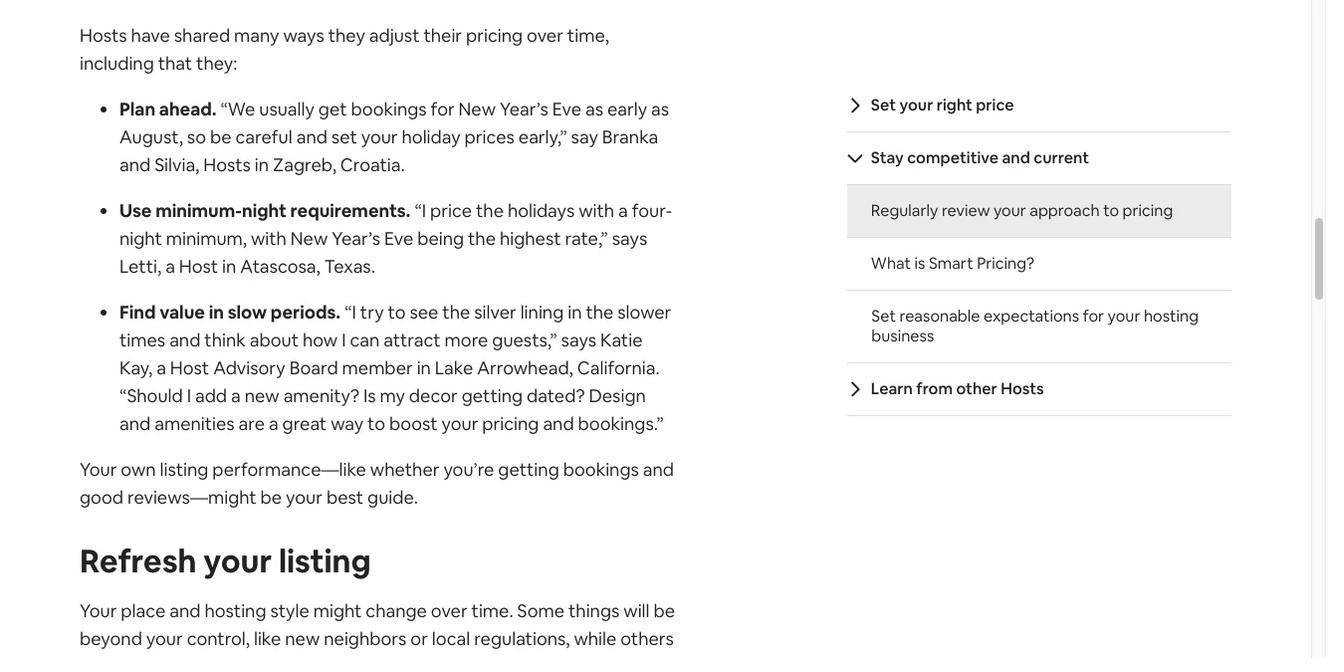 Task type: locate. For each thing, give the bounding box(es) containing it.
like right you,
[[285, 655, 313, 658]]

for right expectations
[[1083, 306, 1104, 327]]

host down minimum,
[[179, 255, 218, 278]]

regulations,
[[474, 627, 570, 650]]

0 vertical spatial hosts
[[80, 24, 127, 47]]

1 vertical spatial pricing
[[1123, 200, 1174, 221]]

design
[[589, 384, 646, 407]]

business
[[871, 326, 934, 346]]

0 horizontal spatial with
[[251, 227, 287, 250]]

1 horizontal spatial listing
[[279, 540, 371, 581]]

performance—like
[[212, 458, 366, 481]]

0 horizontal spatial add
[[195, 384, 227, 407]]

says down four- on the top of the page
[[612, 227, 647, 250]]

regularly
[[871, 200, 939, 221]]

1 horizontal spatial "i
[[415, 199, 426, 222]]

highest
[[500, 227, 561, 250]]

amenities
[[154, 412, 235, 435], [507, 655, 587, 658]]

in down careful
[[255, 153, 269, 176]]

0 horizontal spatial says
[[561, 328, 596, 351]]

neighbors
[[324, 627, 407, 650]]

0 horizontal spatial amenities
[[154, 412, 235, 435]]

1 vertical spatial like
[[285, 655, 313, 658]]

minimum,
[[166, 227, 247, 250]]

1 horizontal spatial amenities
[[507, 655, 587, 658]]

whether down neighbors
[[317, 655, 386, 658]]

the up katie
[[586, 301, 614, 323]]

letti,
[[119, 255, 161, 278]]

hosting inside set reasonable expectations for your hosting business
[[1144, 306, 1199, 327]]

in inside '"i price the holidays with a four- night minimum, with new year's eve being the highest rate," says letti, a host in atascosa, texas.'
[[222, 255, 236, 278]]

1 vertical spatial getting
[[498, 458, 559, 481]]

hosts right other
[[1001, 378, 1045, 399]]

more inside "i try to see the silver lining in the slower times and think about how i can attract more guests," says katie kay, a host advisory board member in lake arrowhead, california. "should i add a new amenity? is my decor getting dated? design and amenities are a great way to boost your pricing and bookings."
[[445, 328, 488, 351]]

your up entirely
[[146, 627, 183, 650]]

your down performance—like
[[286, 486, 323, 509]]

arrowhead,
[[477, 356, 573, 379]]

1 vertical spatial set
[[871, 306, 896, 327]]

board
[[289, 356, 338, 379]]

be down beyond
[[110, 655, 131, 658]]

more inside your place and hosting style might change over time. some things will be beyond your control, like new neighbors or local regulations, while others will be entirely up to you, like whether you add more amenities or upda
[[460, 655, 503, 658]]

1 horizontal spatial says
[[612, 227, 647, 250]]

listing up might
[[279, 540, 371, 581]]

more up lake
[[445, 328, 488, 351]]

your
[[80, 458, 117, 481], [80, 599, 117, 622]]

bookings."
[[578, 412, 664, 435]]

add down advisory
[[195, 384, 227, 407]]

eve up say
[[552, 97, 581, 120]]

amenities inside "i try to see the silver lining in the slower times and think about how i can attract more guests," says katie kay, a host advisory board member in lake arrowhead, california. "should i add a new amenity? is my decor getting dated? design and amenities are a great way to boost your pricing and bookings."
[[154, 412, 235, 435]]

1 horizontal spatial year's
[[500, 97, 548, 120]]

whether inside your own listing performance—like whether you're getting bookings and good reviews—might be your best guide.
[[370, 458, 440, 481]]

1 vertical spatial for
[[1083, 306, 1104, 327]]

0 vertical spatial set
[[871, 95, 897, 115]]

0 horizontal spatial as
[[585, 97, 603, 120]]

and left "current"
[[1002, 147, 1031, 168]]

i left can
[[342, 328, 346, 351]]

over up local
[[431, 599, 468, 622]]

0 horizontal spatial "i
[[345, 301, 356, 323]]

1 vertical spatial "i
[[345, 301, 356, 323]]

for inside "we usually get bookings for new year's eve as early as august, so be careful and set your holiday prices early," say branka and silvia, hosts in zagreb, croatia.
[[431, 97, 455, 120]]

might
[[313, 599, 362, 622]]

1 horizontal spatial hosting
[[1144, 306, 1199, 327]]

1 vertical spatial bookings
[[563, 458, 639, 481]]

set inside set reasonable expectations for your hosting business
[[871, 306, 896, 327]]

and down "should
[[119, 412, 151, 435]]

2 set from the top
[[871, 306, 896, 327]]

1 horizontal spatial bookings
[[563, 458, 639, 481]]

your up good
[[80, 458, 117, 481]]

new
[[459, 97, 496, 120], [291, 227, 328, 250]]

1 horizontal spatial as
[[651, 97, 669, 120]]

1 vertical spatial or
[[591, 655, 609, 658]]

your left "right"
[[900, 95, 934, 115]]

set inside dropdown button
[[871, 95, 897, 115]]

1 horizontal spatial over
[[527, 24, 563, 47]]

0 vertical spatial listing
[[160, 458, 208, 481]]

says
[[612, 227, 647, 250], [561, 328, 596, 351]]

host down think
[[170, 356, 209, 379]]

and inside stay competitive and current button
[[1002, 147, 1031, 168]]

2 as from the left
[[651, 97, 669, 120]]

as up say
[[585, 97, 603, 120]]

pricing right their
[[466, 24, 523, 47]]

to inside your place and hosting style might change over time. some things will be beyond your control, like new neighbors or local regulations, while others will be entirely up to you, like whether you add more amenities or upda
[[226, 655, 244, 658]]

2 your from the top
[[80, 599, 117, 622]]

pricing down dated?
[[482, 412, 539, 435]]

pricing right "approach"
[[1123, 200, 1174, 221]]

or down 'while'
[[591, 655, 609, 658]]

review
[[942, 200, 990, 221]]

getting right you're
[[498, 458, 559, 481]]

over
[[527, 24, 563, 47], [431, 599, 468, 622]]

you
[[390, 655, 420, 658]]

a
[[618, 199, 628, 222], [165, 255, 175, 278], [156, 356, 166, 379], [231, 384, 241, 407], [269, 412, 278, 435]]

0 horizontal spatial over
[[431, 599, 468, 622]]

more down local
[[460, 655, 503, 658]]

like
[[254, 627, 281, 650], [285, 655, 313, 658]]

and down bookings."
[[643, 458, 674, 481]]

set your right price
[[871, 95, 1015, 115]]

0 vertical spatial price
[[976, 95, 1015, 115]]

1 vertical spatial hosting
[[204, 599, 266, 622]]

with
[[579, 199, 614, 222], [251, 227, 287, 250]]

is
[[363, 384, 376, 407]]

and right place on the left of page
[[169, 599, 201, 622]]

beyond
[[80, 627, 142, 650]]

0 vertical spatial "i
[[415, 199, 426, 222]]

"i inside "i try to see the silver lining in the slower times and think about how i can attract more guests," says katie kay, a host advisory board member in lake arrowhead, california. "should i add a new amenity? is my decor getting dated? design and amenities are a great way to boost your pricing and bookings."
[[345, 301, 356, 323]]

eve left being
[[384, 227, 413, 250]]

will up others
[[623, 599, 650, 622]]

set for set your right price
[[871, 95, 897, 115]]

add down local
[[424, 655, 456, 658]]

your inside your place and hosting style might change over time. some things will be beyond your control, like new neighbors or local regulations, while others will be entirely up to you, like whether you add more amenities or upda
[[80, 599, 117, 622]]

1 vertical spatial listing
[[279, 540, 371, 581]]

0 horizontal spatial bookings
[[351, 97, 427, 120]]

"we
[[220, 97, 255, 120]]

1 vertical spatial hosts
[[203, 153, 251, 176]]

with down use minimum-night requirements.
[[251, 227, 287, 250]]

plan
[[119, 97, 155, 120]]

0 vertical spatial getting
[[462, 384, 523, 407]]

2 horizontal spatial hosts
[[1001, 378, 1045, 399]]

your up croatia.
[[361, 125, 398, 148]]

0 vertical spatial bookings
[[351, 97, 427, 120]]

your inside your own listing performance—like whether you're getting bookings and good reviews—might be your best guide.
[[80, 458, 117, 481]]

listing up reviews—might
[[160, 458, 208, 481]]

times
[[119, 328, 165, 351]]

0 vertical spatial your
[[80, 458, 117, 481]]

2 vertical spatial pricing
[[482, 412, 539, 435]]

and inside your place and hosting style might change over time. some things will be beyond your control, like new neighbors or local regulations, while others will be entirely up to you, like whether you add more amenities or upda
[[169, 599, 201, 622]]

year's down requirements. at the left of page
[[332, 227, 380, 250]]

0 horizontal spatial listing
[[160, 458, 208, 481]]

0 vertical spatial whether
[[370, 458, 440, 481]]

what is smart pricing?
[[871, 253, 1035, 274]]

pricing
[[466, 24, 523, 47], [1123, 200, 1174, 221], [482, 412, 539, 435]]

0 vertical spatial add
[[195, 384, 227, 407]]

you,
[[247, 655, 281, 658]]

0 vertical spatial new
[[245, 384, 279, 407]]

i right "should
[[187, 384, 191, 407]]

0 vertical spatial over
[[527, 24, 563, 47]]

hosts inside hosts have shared many ways they adjust their pricing over time, including that they:
[[80, 24, 127, 47]]

night up atascosa,
[[242, 199, 287, 222]]

1 horizontal spatial add
[[424, 655, 456, 658]]

1 your from the top
[[80, 458, 117, 481]]

be down performance—like
[[260, 486, 282, 509]]

hosts down the so
[[203, 153, 251, 176]]

1 vertical spatial year's
[[332, 227, 380, 250]]

in up decor
[[417, 356, 431, 379]]

0 vertical spatial year's
[[500, 97, 548, 120]]

can
[[350, 328, 380, 351]]

"i inside '"i price the holidays with a four- night minimum, with new year's eve being the highest rate," says letti, a host in atascosa, texas.'
[[415, 199, 426, 222]]

getting inside "i try to see the silver lining in the slower times and think about how i can attract more guests," says katie kay, a host advisory board member in lake arrowhead, california. "should i add a new amenity? is my decor getting dated? design and amenities are a great way to boost your pricing and bookings."
[[462, 384, 523, 407]]

amenities down "should
[[154, 412, 235, 435]]

your own listing performance—like whether you're getting bookings and good reviews—might be your best guide.
[[80, 458, 674, 509]]

1 vertical spatial night
[[119, 227, 162, 250]]

their
[[424, 24, 462, 47]]

bookings inside "we usually get bookings for new year's eve as early as august, so be careful and set your holiday prices early," say branka and silvia, hosts in zagreb, croatia.
[[351, 97, 427, 120]]

smart
[[929, 253, 974, 274]]

local
[[432, 627, 470, 650]]

"i for try
[[345, 301, 356, 323]]

will
[[623, 599, 650, 622], [80, 655, 106, 658]]

in up think
[[209, 301, 224, 323]]

0 vertical spatial eve
[[552, 97, 581, 120]]

regularly review your approach to pricing
[[871, 200, 1174, 221]]

0 horizontal spatial for
[[431, 97, 455, 120]]

1 vertical spatial whether
[[317, 655, 386, 658]]

a right letti,
[[165, 255, 175, 278]]

price right "right"
[[976, 95, 1015, 115]]

stay
[[871, 147, 904, 168]]

listing
[[160, 458, 208, 481], [279, 540, 371, 581]]

0 horizontal spatial hosting
[[204, 599, 266, 622]]

how
[[303, 328, 338, 351]]

0 horizontal spatial like
[[254, 627, 281, 650]]

1 vertical spatial your
[[80, 599, 117, 622]]

and
[[296, 125, 327, 148], [1002, 147, 1031, 168], [119, 153, 151, 176], [169, 328, 200, 351], [119, 412, 151, 435], [543, 412, 574, 435], [643, 458, 674, 481], [169, 599, 201, 622]]

entirely
[[135, 655, 197, 658]]

0 horizontal spatial i
[[187, 384, 191, 407]]

"i
[[415, 199, 426, 222], [345, 301, 356, 323]]

add inside "i try to see the silver lining in the slower times and think about how i can attract more guests," says katie kay, a host advisory board member in lake arrowhead, california. "should i add a new amenity? is my decor getting dated? design and amenities are a great way to boost your pricing and bookings."
[[195, 384, 227, 407]]

eve inside "we usually get bookings for new year's eve as early as august, so be careful and set your holiday prices early," say branka and silvia, hosts in zagreb, croatia.
[[552, 97, 581, 120]]

hosting
[[1144, 306, 1199, 327], [204, 599, 266, 622]]

price inside '"i price the holidays with a four- night minimum, with new year's eve being the highest rate," says letti, a host in atascosa, texas.'
[[430, 199, 472, 222]]

host inside '"i price the holidays with a four- night minimum, with new year's eve being the highest rate," says letti, a host in atascosa, texas.'
[[179, 255, 218, 278]]

0 horizontal spatial hosts
[[80, 24, 127, 47]]

in
[[255, 153, 269, 176], [222, 255, 236, 278], [209, 301, 224, 323], [568, 301, 582, 323], [417, 356, 431, 379]]

year's up early,"
[[500, 97, 548, 120]]

says left katie
[[561, 328, 596, 351]]

getting down the "arrowhead,"
[[462, 384, 523, 407]]

to
[[1104, 200, 1120, 221], [388, 301, 406, 323], [367, 412, 385, 435], [226, 655, 244, 658]]

current
[[1034, 147, 1090, 168]]

1 horizontal spatial or
[[591, 655, 609, 658]]

as
[[585, 97, 603, 120], [651, 97, 669, 120]]

hosts inside dropdown button
[[1001, 378, 1045, 399]]

1 vertical spatial will
[[80, 655, 106, 658]]

your right expectations
[[1108, 306, 1140, 327]]

in right lining
[[568, 301, 582, 323]]

0 horizontal spatial new
[[291, 227, 328, 250]]

1 horizontal spatial for
[[1083, 306, 1104, 327]]

host
[[179, 255, 218, 278], [170, 356, 209, 379]]

1 horizontal spatial new
[[459, 97, 496, 120]]

1 horizontal spatial hosts
[[203, 153, 251, 176]]

a right kay,
[[156, 356, 166, 379]]

as right early
[[651, 97, 669, 120]]

hosts
[[80, 24, 127, 47], [203, 153, 251, 176], [1001, 378, 1045, 399]]

your inside your place and hosting style might change over time. some things will be beyond your control, like new neighbors or local regulations, while others will be entirely up to you, like whether you add more amenities or upda
[[146, 627, 183, 650]]

1 horizontal spatial with
[[579, 199, 614, 222]]

be inside your own listing performance—like whether you're getting bookings and good reviews—might be your best guide.
[[260, 486, 282, 509]]

to down is
[[367, 412, 385, 435]]

whether up guide.
[[370, 458, 440, 481]]

california.
[[577, 356, 660, 379]]

new down style
[[285, 627, 320, 650]]

1 vertical spatial eve
[[384, 227, 413, 250]]

new up are
[[245, 384, 279, 407]]

amenities down regulations,
[[507, 655, 587, 658]]

0 vertical spatial more
[[445, 328, 488, 351]]

1 vertical spatial amenities
[[507, 655, 587, 658]]

1 vertical spatial says
[[561, 328, 596, 351]]

your up beyond
[[80, 599, 117, 622]]

up
[[200, 655, 222, 658]]

night inside '"i price the holidays with a four- night minimum, with new year's eve being the highest rate," says letti, a host in atascosa, texas.'
[[119, 227, 162, 250]]

hosts have shared many ways they adjust their pricing over time, including that they:
[[80, 24, 609, 75]]

1 vertical spatial i
[[187, 384, 191, 407]]

0 vertical spatial night
[[242, 199, 287, 222]]

slow
[[228, 301, 267, 323]]

over left time,
[[527, 24, 563, 47]]

0 vertical spatial i
[[342, 328, 346, 351]]

hosts up the including on the left top of page
[[80, 24, 127, 47]]

new up the prices
[[459, 97, 496, 120]]

my
[[380, 384, 405, 407]]

0 vertical spatial pricing
[[466, 24, 523, 47]]

in down minimum,
[[222, 255, 236, 278]]

0 vertical spatial new
[[459, 97, 496, 120]]

0 vertical spatial amenities
[[154, 412, 235, 435]]

reviews—might
[[127, 486, 256, 509]]

night up letti,
[[119, 227, 162, 250]]

1 set from the top
[[871, 95, 897, 115]]

way
[[331, 412, 363, 435]]

0 vertical spatial with
[[579, 199, 614, 222]]

0 vertical spatial says
[[612, 227, 647, 250]]

to right try
[[388, 301, 406, 323]]

1 vertical spatial more
[[460, 655, 503, 658]]

0 horizontal spatial new
[[245, 384, 279, 407]]

to right "approach"
[[1104, 200, 1120, 221]]

"i up being
[[415, 199, 426, 222]]

kay,
[[119, 356, 153, 379]]

1 horizontal spatial price
[[976, 95, 1015, 115]]

0 horizontal spatial night
[[119, 227, 162, 250]]

use
[[119, 199, 152, 222]]

1 vertical spatial new
[[285, 627, 320, 650]]

0 vertical spatial or
[[411, 627, 428, 650]]

in inside "we usually get bookings for new year's eve as early as august, so be careful and set your holiday prices early," say branka and silvia, hosts in zagreb, croatia.
[[255, 153, 269, 176]]

be right the so
[[210, 125, 231, 148]]

the right see
[[442, 301, 470, 323]]

1 horizontal spatial new
[[285, 627, 320, 650]]

0 horizontal spatial will
[[80, 655, 106, 658]]

0 vertical spatial for
[[431, 97, 455, 120]]

your right review on the right
[[994, 200, 1027, 221]]

1 vertical spatial add
[[424, 655, 456, 658]]

your inside dropdown button
[[900, 95, 934, 115]]

0 vertical spatial host
[[179, 255, 218, 278]]

with up rate,"
[[579, 199, 614, 222]]

try
[[360, 301, 384, 323]]

august,
[[119, 125, 183, 148]]

add
[[195, 384, 227, 407], [424, 655, 456, 658]]

will down beyond
[[80, 655, 106, 658]]

learn
[[871, 378, 913, 399]]

listing inside your own listing performance—like whether you're getting bookings and good reviews—might be your best guide.
[[160, 458, 208, 481]]

like up you,
[[254, 627, 281, 650]]

say
[[571, 125, 598, 148]]

1 vertical spatial new
[[291, 227, 328, 250]]

ahead.
[[159, 97, 217, 120]]

bookings down bookings."
[[563, 458, 639, 481]]

1 vertical spatial host
[[170, 356, 209, 379]]

your down decor
[[441, 412, 478, 435]]

price up being
[[430, 199, 472, 222]]

"should
[[119, 384, 183, 407]]

1 vertical spatial price
[[430, 199, 472, 222]]

0 horizontal spatial price
[[430, 199, 472, 222]]

great
[[282, 412, 327, 435]]

1 horizontal spatial will
[[623, 599, 650, 622]]

your for your own listing performance—like whether you're getting bookings and good reviews—might be your best guide.
[[80, 458, 117, 481]]

listing for own
[[160, 458, 208, 481]]

branka
[[602, 125, 658, 148]]

for
[[431, 97, 455, 120], [1083, 306, 1104, 327]]

new up atascosa,
[[291, 227, 328, 250]]

bookings up holiday
[[351, 97, 427, 120]]

being
[[417, 227, 464, 250]]

or up the you
[[411, 627, 428, 650]]

"i left try
[[345, 301, 356, 323]]

hosting inside your place and hosting style might change over time. some things will be beyond your control, like new neighbors or local regulations, while others will be entirely up to you, like whether you add more amenities or upda
[[204, 599, 266, 622]]

getting
[[462, 384, 523, 407], [498, 458, 559, 481]]

set up stay
[[871, 95, 897, 115]]

1 horizontal spatial i
[[342, 328, 346, 351]]

1 horizontal spatial eve
[[552, 97, 581, 120]]

for up holiday
[[431, 97, 455, 120]]

from
[[917, 378, 953, 399]]

whether inside your place and hosting style might change over time. some things will be beyond your control, like new neighbors or local regulations, while others will be entirely up to you, like whether you add more amenities or upda
[[317, 655, 386, 658]]

set down what
[[871, 306, 896, 327]]

1 vertical spatial over
[[431, 599, 468, 622]]

night
[[242, 199, 287, 222], [119, 227, 162, 250]]

0 vertical spatial hosting
[[1144, 306, 1199, 327]]

to right up
[[226, 655, 244, 658]]

pricing inside "i try to see the silver lining in the slower times and think about how i can attract more guests," says katie kay, a host advisory board member in lake arrowhead, california. "should i add a new amenity? is my decor getting dated? design and amenities are a great way to boost your pricing and bookings."
[[482, 412, 539, 435]]

0 horizontal spatial eve
[[384, 227, 413, 250]]



Task type: vqa. For each thing, say whether or not it's contained in the screenshot.
and inside Your own listing performance—like whether you're getting bookings and good reviews—might be your best guide.
yes



Task type: describe. For each thing, give the bounding box(es) containing it.
over inside hosts have shared many ways they adjust their pricing over time, including that they:
[[527, 24, 563, 47]]

silvia,
[[154, 153, 199, 176]]

refresh your listing
[[80, 540, 371, 581]]

time,
[[567, 24, 609, 47]]

many
[[234, 24, 279, 47]]

eve inside '"i price the holidays with a four- night minimum, with new year's eve being the highest rate," says letti, a host in atascosa, texas.'
[[384, 227, 413, 250]]

"i price the holidays with a four- night minimum, with new year's eve being the highest rate," says letti, a host in atascosa, texas.
[[119, 199, 672, 278]]

expectations
[[983, 306, 1079, 327]]

guide.
[[367, 486, 418, 509]]

the right being
[[468, 227, 496, 250]]

early
[[607, 97, 647, 120]]

find value in slow periods.
[[119, 301, 341, 323]]

holiday
[[402, 125, 461, 148]]

use minimum-night requirements.
[[119, 199, 411, 222]]

set
[[331, 125, 357, 148]]

some
[[517, 599, 565, 622]]

have
[[131, 24, 170, 47]]

0 horizontal spatial or
[[411, 627, 428, 650]]

pricing inside hosts have shared many ways they adjust their pricing over time, including that they:
[[466, 24, 523, 47]]

amenity?
[[283, 384, 359, 407]]

while
[[574, 627, 617, 650]]

over inside your place and hosting style might change over time. some things will be beyond your control, like new neighbors or local regulations, while others will be entirely up to you, like whether you add more amenities or upda
[[431, 599, 468, 622]]

careful
[[235, 125, 292, 148]]

usually
[[259, 97, 314, 120]]

shared
[[174, 24, 230, 47]]

bookings inside your own listing performance—like whether you're getting bookings and good reviews—might be your best guide.
[[563, 458, 639, 481]]

your for your place and hosting style might change over time. some things will be beyond your control, like new neighbors or local regulations, while others will be entirely up to you, like whether you add more amenities or upda
[[80, 599, 117, 622]]

adjust
[[369, 24, 420, 47]]

control,
[[187, 627, 250, 650]]

refresh
[[80, 540, 197, 581]]

stay competitive and current button
[[847, 132, 1231, 185]]

be up others
[[653, 599, 675, 622]]

style
[[270, 599, 309, 622]]

approach
[[1030, 200, 1100, 221]]

set reasonable expectations for your hosting business link
[[871, 306, 1208, 346]]

good
[[80, 486, 124, 509]]

decor
[[409, 384, 458, 407]]

1 as from the left
[[585, 97, 603, 120]]

listing for your
[[279, 540, 371, 581]]

they:
[[196, 52, 237, 75]]

boost
[[389, 412, 438, 435]]

new inside '"i price the holidays with a four- night minimum, with new year's eve being the highest rate," says letti, a host in atascosa, texas.'
[[291, 227, 328, 250]]

and down dated?
[[543, 412, 574, 435]]

"we usually get bookings for new year's eve as early as august, so be careful and set your holiday prices early," say branka and silvia, hosts in zagreb, croatia.
[[119, 97, 669, 176]]

value
[[160, 301, 205, 323]]

requirements.
[[290, 199, 411, 222]]

1 horizontal spatial night
[[242, 199, 287, 222]]

things
[[568, 599, 620, 622]]

slower
[[618, 301, 671, 323]]

katie
[[600, 328, 643, 351]]

atascosa,
[[240, 255, 320, 278]]

holidays
[[508, 199, 575, 222]]

year's inside '"i price the holidays with a four- night minimum, with new year's eve being the highest rate," says letti, a host in atascosa, texas.'
[[332, 227, 380, 250]]

your inside "we usually get bookings for new year's eve as early as august, so be careful and set your holiday prices early," say branka and silvia, hosts in zagreb, croatia.
[[361, 125, 398, 148]]

competitive
[[908, 147, 999, 168]]

croatia.
[[340, 153, 405, 176]]

set for set reasonable expectations for your hosting business
[[871, 306, 896, 327]]

new inside "i try to see the silver lining in the slower times and think about how i can attract more guests," says katie kay, a host advisory board member in lake arrowhead, california. "should i add a new amenity? is my decor getting dated? design and amenities are a great way to boost your pricing and bookings."
[[245, 384, 279, 407]]

minimum-
[[155, 199, 242, 222]]

price inside dropdown button
[[976, 95, 1015, 115]]

stay competitive and current
[[871, 147, 1090, 168]]

see
[[410, 301, 438, 323]]

guests,"
[[492, 328, 557, 351]]

says inside "i try to see the silver lining in the slower times and think about how i can attract more guests," says katie kay, a host advisory board member in lake arrowhead, california. "should i add a new amenity? is my decor getting dated? design and amenities are a great way to boost your pricing and bookings."
[[561, 328, 596, 351]]

getting inside your own listing performance—like whether you're getting bookings and good reviews—might be your best guide.
[[498, 458, 559, 481]]

1 vertical spatial with
[[251, 227, 287, 250]]

your up style
[[203, 540, 272, 581]]

member
[[342, 356, 413, 379]]

periods.
[[271, 301, 341, 323]]

dated?
[[527, 384, 585, 407]]

attract
[[383, 328, 441, 351]]

other
[[957, 378, 998, 399]]

is
[[915, 253, 926, 274]]

"i for price
[[415, 199, 426, 222]]

add inside your place and hosting style might change over time. some things will be beyond your control, like new neighbors or local regulations, while others will be entirely up to you, like whether you add more amenities or upda
[[424, 655, 456, 658]]

think
[[204, 328, 246, 351]]

0 vertical spatial like
[[254, 627, 281, 650]]

0 vertical spatial will
[[623, 599, 650, 622]]

for inside set reasonable expectations for your hosting business
[[1083, 306, 1104, 327]]

hosts inside "we usually get bookings for new year's eve as early as august, so be careful and set your holiday prices early," say branka and silvia, hosts in zagreb, croatia.
[[203, 153, 251, 176]]

advisory
[[213, 356, 285, 379]]

plan ahead.
[[119, 97, 220, 120]]

change
[[366, 599, 427, 622]]

amenities inside your place and hosting style might change over time. some things will be beyond your control, like new neighbors or local regulations, while others will be entirely up to you, like whether you add more amenities or upda
[[507, 655, 587, 658]]

a right are
[[269, 412, 278, 435]]

you're
[[443, 458, 494, 481]]

year's inside "we usually get bookings for new year's eve as early as august, so be careful and set your holiday prices early," say branka and silvia, hosts in zagreb, croatia.
[[500, 97, 548, 120]]

and down value
[[169, 328, 200, 351]]

your inside "i try to see the silver lining in the slower times and think about how i can attract more guests," says katie kay, a host advisory board member in lake arrowhead, california. "should i add a new amenity? is my decor getting dated? design and amenities are a great way to boost your pricing and bookings."
[[441, 412, 478, 435]]

learn from other hosts
[[871, 378, 1045, 399]]

and inside your own listing performance—like whether you're getting bookings and good reviews—might be your best guide.
[[643, 458, 674, 481]]

your inside set reasonable expectations for your hosting business
[[1108, 306, 1140, 327]]

the up highest
[[476, 199, 504, 222]]

1 horizontal spatial like
[[285, 655, 313, 658]]

be inside "we usually get bookings for new year's eve as early as august, so be careful and set your holiday prices early," say branka and silvia, hosts in zagreb, croatia.
[[210, 125, 231, 148]]

set reasonable expectations for your hosting business
[[871, 306, 1199, 346]]

"i try to see the silver lining in the slower times and think about how i can attract more guests," says katie kay, a host advisory board member in lake arrowhead, california. "should i add a new amenity? is my decor getting dated? design and amenities are a great way to boost your pricing and bookings."
[[119, 301, 671, 435]]

a down advisory
[[231, 384, 241, 407]]

pricing?
[[977, 253, 1035, 274]]

find
[[119, 301, 156, 323]]

new inside "we usually get bookings for new year's eve as early as august, so be careful and set your holiday prices early," say branka and silvia, hosts in zagreb, croatia.
[[459, 97, 496, 120]]

a left four- on the top of the page
[[618, 199, 628, 222]]

new inside your place and hosting style might change over time. some things will be beyond your control, like new neighbors or local regulations, while others will be entirely up to you, like whether you add more amenities or upda
[[285, 627, 320, 650]]

best
[[326, 486, 364, 509]]

that
[[158, 52, 192, 75]]

about
[[250, 328, 299, 351]]

they
[[328, 24, 365, 47]]

rate,"
[[565, 227, 608, 250]]

says inside '"i price the holidays with a four- night minimum, with new year's eve being the highest rate," says letti, a host in atascosa, texas.'
[[612, 227, 647, 250]]

and down august,
[[119, 153, 151, 176]]

lake
[[435, 356, 473, 379]]

own
[[121, 458, 156, 481]]

your inside your own listing performance—like whether you're getting bookings and good reviews—might be your best guide.
[[286, 486, 323, 509]]

time.
[[471, 599, 513, 622]]

host inside "i try to see the silver lining in the slower times and think about how i can attract more guests," says katie kay, a host advisory board member in lake arrowhead, california. "should i add a new amenity? is my decor getting dated? design and amenities are a great way to boost your pricing and bookings."
[[170, 356, 209, 379]]

and up zagreb,
[[296, 125, 327, 148]]

learn from other hosts button
[[847, 363, 1231, 416]]

texas.
[[324, 255, 375, 278]]



